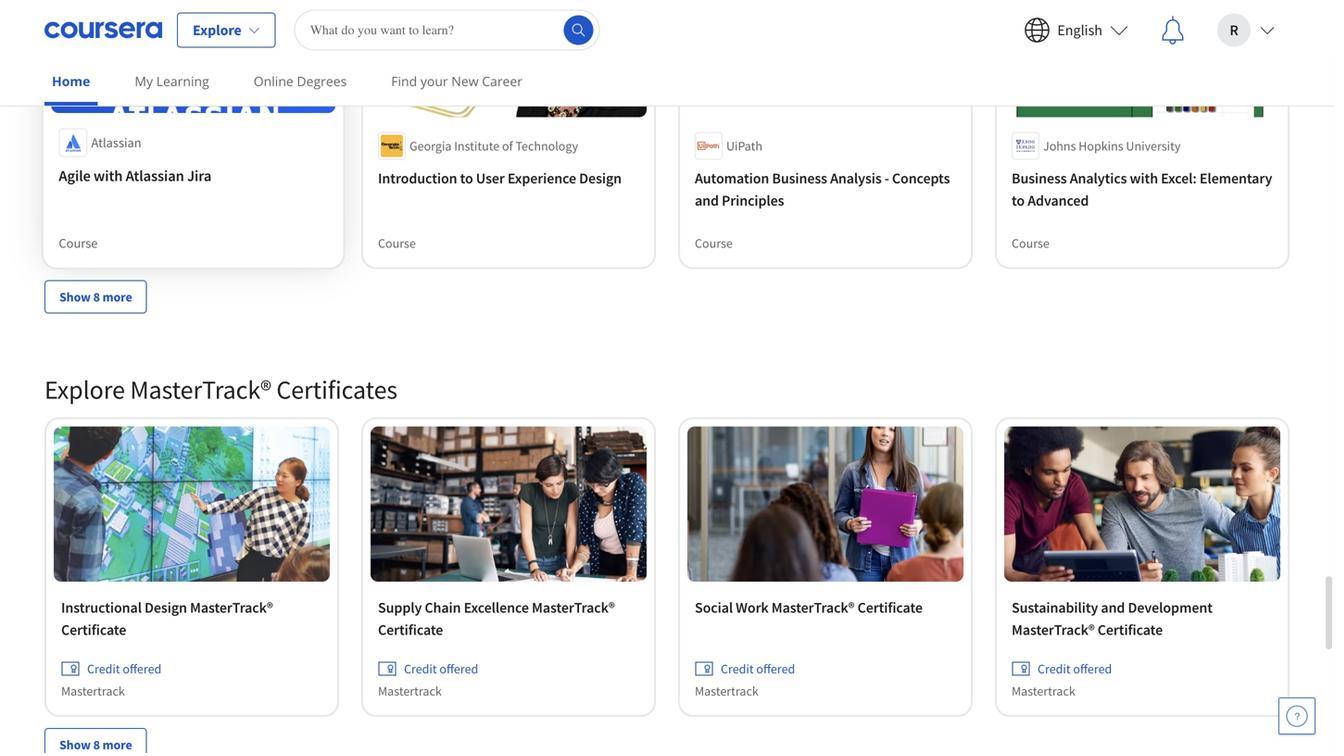 Task type: describe. For each thing, give the bounding box(es) containing it.
experience
[[508, 169, 576, 187]]

agile with atlassian jira link
[[59, 165, 328, 188]]

business analytics with excel: elementary to advanced
[[1012, 169, 1273, 210]]

credit for sustainability and development mastertrack® certificate
[[1038, 661, 1071, 677]]

automation business analysis - concepts and principles
[[695, 169, 950, 210]]

home
[[52, 72, 90, 90]]

instructional design mastertrack® certificate
[[61, 599, 273, 639]]

online degrees link
[[246, 60, 354, 102]]

english button
[[1009, 0, 1143, 60]]

offered for chain
[[440, 661, 478, 677]]

credit offered for work
[[721, 661, 795, 677]]

introduction to user experience design
[[378, 169, 622, 187]]

credit for instructional design mastertrack® certificate
[[87, 661, 120, 677]]

more for show 8 more "button" in the explore mastertrack® certificates collection element
[[102, 737, 132, 753]]

course for business analytics with excel: elementary to advanced
[[1012, 235, 1050, 251]]

show 8 more inside explore mastertrack® certificates collection element
[[59, 737, 132, 753]]

more for show 8 more "button" inside get started with these free courses collection element
[[102, 288, 132, 305]]

course for automation business analysis - concepts and principles
[[695, 235, 733, 251]]

mastertrack® inside supply chain excellence mastertrack® certificate
[[532, 599, 615, 617]]

introduction
[[378, 169, 457, 187]]

social
[[695, 599, 733, 617]]

design inside get started with these free courses collection element
[[579, 169, 622, 187]]

explore button
[[177, 13, 276, 48]]

get started with these free courses collection element
[[33, 0, 1301, 343]]

career
[[482, 72, 523, 90]]

technology
[[516, 137, 578, 154]]

learning
[[156, 72, 209, 90]]

show for show 8 more "button" inside get started with these free courses collection element
[[59, 288, 91, 305]]

elementary
[[1200, 169, 1273, 187]]

show 8 more inside get started with these free courses collection element
[[59, 288, 132, 305]]

user
[[476, 169, 505, 187]]

0 horizontal spatial with
[[94, 167, 123, 186]]

my learning link
[[127, 60, 217, 102]]

offered for design
[[123, 661, 162, 677]]

supply chain excellence mastertrack® certificate
[[378, 599, 615, 639]]

credit offered for design
[[87, 661, 162, 677]]

help center image
[[1286, 705, 1308, 727]]

What do you want to learn? text field
[[294, 10, 600, 51]]

-
[[885, 169, 889, 187]]

johns hopkins university
[[1043, 137, 1181, 154]]

certificate inside supply chain excellence mastertrack® certificate
[[378, 621, 443, 639]]

find your new career link
[[384, 60, 530, 102]]

coursera image
[[44, 15, 162, 45]]

show 8 more button inside get started with these free courses collection element
[[44, 280, 147, 313]]

offered for and
[[1073, 661, 1112, 677]]

mastertrack for supply chain excellence mastertrack® certificate
[[378, 683, 442, 700]]

credit offered for chain
[[404, 661, 478, 677]]

supply chain excellence mastertrack® certificate link
[[378, 597, 639, 641]]

work
[[736, 599, 769, 617]]

sustainability
[[1012, 599, 1098, 617]]

explore mastertrack® certificates
[[44, 373, 398, 406]]

r button
[[1203, 0, 1290, 60]]

excellence
[[464, 599, 529, 617]]

online
[[254, 72, 294, 90]]

georgia institute of technology
[[410, 137, 578, 154]]

business inside the automation business analysis - concepts and principles
[[772, 169, 827, 187]]

of
[[502, 137, 513, 154]]

credit offered for and
[[1038, 661, 1112, 677]]

show 8 more button inside explore mastertrack® certificates collection element
[[44, 728, 147, 753]]



Task type: locate. For each thing, give the bounding box(es) containing it.
1 show 8 more button from the top
[[44, 280, 147, 313]]

mastertrack down supply
[[378, 683, 442, 700]]

credit offered down work
[[721, 661, 795, 677]]

certificate
[[858, 599, 923, 617], [61, 621, 126, 639], [378, 621, 443, 639], [1098, 621, 1163, 639]]

mastertrack® inside instructional design mastertrack® certificate
[[190, 599, 273, 617]]

mastertrack®
[[130, 373, 271, 406], [190, 599, 273, 617], [532, 599, 615, 617], [772, 599, 855, 617], [1012, 621, 1095, 639]]

1 vertical spatial to
[[1012, 191, 1025, 210]]

atlassian
[[91, 134, 141, 152], [126, 167, 184, 186]]

course down advanced on the top right of the page
[[1012, 235, 1050, 251]]

business analytics with excel: elementary to advanced link
[[1012, 167, 1273, 212]]

mastertrack down social
[[695, 683, 759, 700]]

1 horizontal spatial design
[[579, 169, 622, 187]]

0 horizontal spatial business
[[772, 169, 827, 187]]

1 8 from the top
[[93, 288, 100, 305]]

2 show from the top
[[59, 737, 91, 753]]

2 show 8 more from the top
[[59, 737, 132, 753]]

0 vertical spatial show
[[59, 288, 91, 305]]

credit offered down the sustainability and development mastertrack® certificate
[[1038, 661, 1112, 677]]

credit down supply
[[404, 661, 437, 677]]

mastertrack down instructional
[[61, 683, 125, 700]]

1 vertical spatial show 8 more
[[59, 737, 132, 753]]

8 inside get started with these free courses collection element
[[93, 288, 100, 305]]

jira
[[187, 167, 211, 186]]

to left advanced on the top right of the page
[[1012, 191, 1025, 210]]

1 credit from the left
[[87, 661, 120, 677]]

explore for explore mastertrack® certificates
[[44, 373, 125, 406]]

2 more from the top
[[102, 737, 132, 753]]

2 mastertrack from the left
[[378, 683, 442, 700]]

credit offered down the chain
[[404, 661, 478, 677]]

offered down the sustainability and development mastertrack® certificate
[[1073, 661, 1112, 677]]

1 offered from the left
[[123, 661, 162, 677]]

to inside business analytics with excel: elementary to advanced
[[1012, 191, 1025, 210]]

0 vertical spatial atlassian
[[91, 134, 141, 152]]

2 8 from the top
[[93, 737, 100, 753]]

analysis
[[830, 169, 882, 187]]

show 8 more
[[59, 288, 132, 305], [59, 737, 132, 753]]

excel:
[[1161, 169, 1197, 187]]

3 course from the left
[[695, 235, 733, 251]]

design right instructional
[[145, 599, 187, 617]]

1 horizontal spatial and
[[1101, 599, 1125, 617]]

hopkins
[[1079, 137, 1124, 154]]

credit for supply chain excellence mastertrack® certificate
[[404, 661, 437, 677]]

instructional design mastertrack® certificate link
[[61, 597, 322, 641]]

r
[[1230, 21, 1239, 39]]

1 vertical spatial more
[[102, 737, 132, 753]]

introduction to user experience design link
[[378, 167, 639, 189]]

instructional
[[61, 599, 142, 617]]

3 credit from the left
[[721, 661, 754, 677]]

business up advanced on the top right of the page
[[1012, 169, 1067, 187]]

mastertrack for sustainability and development mastertrack® certificate
[[1012, 683, 1076, 700]]

development
[[1128, 599, 1213, 617]]

credit down instructional
[[87, 661, 120, 677]]

0 horizontal spatial and
[[695, 191, 719, 210]]

your
[[421, 72, 448, 90]]

1 vertical spatial show
[[59, 737, 91, 753]]

0 vertical spatial more
[[102, 288, 132, 305]]

course down the introduction
[[378, 235, 416, 251]]

4 credit from the left
[[1038, 661, 1071, 677]]

offered down supply chain excellence mastertrack® certificate
[[440, 661, 478, 677]]

chain
[[425, 599, 461, 617]]

1 credit offered from the left
[[87, 661, 162, 677]]

principles
[[722, 191, 784, 210]]

explore inside explore popup button
[[193, 21, 242, 39]]

mastertrack for social work mastertrack® certificate
[[695, 683, 759, 700]]

2 offered from the left
[[440, 661, 478, 677]]

4 course from the left
[[1012, 235, 1050, 251]]

more inside explore mastertrack® certificates collection element
[[102, 737, 132, 753]]

show 8 more button
[[44, 280, 147, 313], [44, 728, 147, 753]]

8 inside explore mastertrack® certificates collection element
[[93, 737, 100, 753]]

0 vertical spatial and
[[695, 191, 719, 210]]

automation
[[695, 169, 769, 187]]

None search field
[[294, 10, 600, 51]]

0 vertical spatial explore
[[193, 21, 242, 39]]

johns
[[1043, 137, 1076, 154]]

mastertrack® inside the sustainability and development mastertrack® certificate
[[1012, 621, 1095, 639]]

0 horizontal spatial to
[[460, 169, 473, 187]]

1 horizontal spatial explore
[[193, 21, 242, 39]]

1 vertical spatial explore
[[44, 373, 125, 406]]

advanced
[[1028, 191, 1089, 210]]

analytics
[[1070, 169, 1127, 187]]

atlassian up agile with atlassian jira in the left top of the page
[[91, 134, 141, 152]]

business inside business analytics with excel: elementary to advanced
[[1012, 169, 1067, 187]]

agile
[[59, 167, 91, 186]]

concepts
[[892, 169, 950, 187]]

4 mastertrack from the left
[[1012, 683, 1076, 700]]

3 mastertrack from the left
[[695, 683, 759, 700]]

1 mastertrack from the left
[[61, 683, 125, 700]]

1 horizontal spatial to
[[1012, 191, 1025, 210]]

design right experience
[[579, 169, 622, 187]]

course
[[59, 235, 98, 252], [378, 235, 416, 251], [695, 235, 733, 251], [1012, 235, 1050, 251]]

2 credit offered from the left
[[404, 661, 478, 677]]

and
[[695, 191, 719, 210], [1101, 599, 1125, 617]]

1 vertical spatial design
[[145, 599, 187, 617]]

and left development
[[1101, 599, 1125, 617]]

english
[[1058, 21, 1103, 39]]

to left user
[[460, 169, 473, 187]]

1 vertical spatial atlassian
[[126, 167, 184, 186]]

sustainability and development mastertrack® certificate link
[[1012, 597, 1273, 641]]

credit for social work mastertrack® certificate
[[721, 661, 754, 677]]

credit
[[87, 661, 120, 677], [404, 661, 437, 677], [721, 661, 754, 677], [1038, 661, 1071, 677]]

2 show 8 more button from the top
[[44, 728, 147, 753]]

mastertrack
[[61, 683, 125, 700], [378, 683, 442, 700], [695, 683, 759, 700], [1012, 683, 1076, 700]]

8
[[93, 288, 100, 305], [93, 737, 100, 753]]

credit down sustainability on the right of page
[[1038, 661, 1071, 677]]

0 horizontal spatial design
[[145, 599, 187, 617]]

3 credit offered from the left
[[721, 661, 795, 677]]

2 credit from the left
[[404, 661, 437, 677]]

offered
[[123, 661, 162, 677], [440, 661, 478, 677], [757, 661, 795, 677], [1073, 661, 1112, 677]]

university
[[1126, 137, 1181, 154]]

offered down work
[[757, 661, 795, 677]]

credit offered down instructional
[[87, 661, 162, 677]]

certificate inside instructional design mastertrack® certificate
[[61, 621, 126, 639]]

online degrees
[[254, 72, 347, 90]]

certificates
[[276, 373, 398, 406]]

1 horizontal spatial business
[[1012, 169, 1067, 187]]

with right 'agile'
[[94, 167, 123, 186]]

1 more from the top
[[102, 288, 132, 305]]

offered for work
[[757, 661, 795, 677]]

design
[[579, 169, 622, 187], [145, 599, 187, 617]]

0 vertical spatial design
[[579, 169, 622, 187]]

show
[[59, 288, 91, 305], [59, 737, 91, 753]]

4 offered from the left
[[1073, 661, 1112, 677]]

business
[[772, 169, 827, 187], [1012, 169, 1067, 187]]

0 vertical spatial show 8 more
[[59, 288, 132, 305]]

show inside get started with these free courses collection element
[[59, 288, 91, 305]]

1 vertical spatial show 8 more button
[[44, 728, 147, 753]]

with inside business analytics with excel: elementary to advanced
[[1130, 169, 1158, 187]]

credit offered
[[87, 661, 162, 677], [404, 661, 478, 677], [721, 661, 795, 677], [1038, 661, 1112, 677]]

explore mastertrack® certificates collection element
[[33, 343, 1301, 753]]

more inside get started with these free courses collection element
[[102, 288, 132, 305]]

1 show from the top
[[59, 288, 91, 305]]

offered down instructional design mastertrack® certificate
[[123, 661, 162, 677]]

design inside instructional design mastertrack® certificate
[[145, 599, 187, 617]]

and inside the sustainability and development mastertrack® certificate
[[1101, 599, 1125, 617]]

atlassian left jira
[[126, 167, 184, 186]]

1 horizontal spatial with
[[1130, 169, 1158, 187]]

explore
[[193, 21, 242, 39], [44, 373, 125, 406]]

institute
[[454, 137, 500, 154]]

2 course from the left
[[378, 235, 416, 251]]

certificate inside the sustainability and development mastertrack® certificate
[[1098, 621, 1163, 639]]

uipath
[[727, 137, 763, 154]]

1 vertical spatial 8
[[93, 737, 100, 753]]

and down automation
[[695, 191, 719, 210]]

1 course from the left
[[59, 235, 98, 252]]

social work mastertrack® certificate
[[695, 599, 923, 617]]

sustainability and development mastertrack® certificate
[[1012, 599, 1213, 639]]

georgia
[[410, 137, 452, 154]]

and inside the automation business analysis - concepts and principles
[[695, 191, 719, 210]]

course for agile with atlassian jira
[[59, 235, 98, 252]]

show inside explore mastertrack® certificates collection element
[[59, 737, 91, 753]]

show for show 8 more "button" in the explore mastertrack® certificates collection element
[[59, 737, 91, 753]]

social work mastertrack® certificate link
[[695, 597, 956, 619]]

supply
[[378, 599, 422, 617]]

0 horizontal spatial explore
[[44, 373, 125, 406]]

with down university
[[1130, 169, 1158, 187]]

find your new career
[[391, 72, 523, 90]]

more
[[102, 288, 132, 305], [102, 737, 132, 753]]

0 vertical spatial to
[[460, 169, 473, 187]]

course down 'agile'
[[59, 235, 98, 252]]

my
[[135, 72, 153, 90]]

course down principles
[[695, 235, 733, 251]]

credit down work
[[721, 661, 754, 677]]

0 vertical spatial 8
[[93, 288, 100, 305]]

1 show 8 more from the top
[[59, 288, 132, 305]]

degrees
[[297, 72, 347, 90]]

find
[[391, 72, 417, 90]]

0 vertical spatial show 8 more button
[[44, 280, 147, 313]]

business up principles
[[772, 169, 827, 187]]

explore for explore
[[193, 21, 242, 39]]

my learning
[[135, 72, 209, 90]]

automation business analysis - concepts and principles link
[[695, 167, 956, 212]]

mastertrack for instructional design mastertrack® certificate
[[61, 683, 125, 700]]

to
[[460, 169, 473, 187], [1012, 191, 1025, 210]]

home link
[[44, 60, 98, 106]]

with
[[94, 167, 123, 186], [1130, 169, 1158, 187]]

explore inside explore mastertrack® certificates collection element
[[44, 373, 125, 406]]

2 business from the left
[[1012, 169, 1067, 187]]

3 offered from the left
[[757, 661, 795, 677]]

4 credit offered from the left
[[1038, 661, 1112, 677]]

mastertrack down sustainability on the right of page
[[1012, 683, 1076, 700]]

new
[[452, 72, 479, 90]]

course for introduction to user experience design
[[378, 235, 416, 251]]

agile with atlassian jira
[[59, 167, 211, 186]]

1 vertical spatial and
[[1101, 599, 1125, 617]]

1 business from the left
[[772, 169, 827, 187]]



Task type: vqa. For each thing, say whether or not it's contained in the screenshot.
Have
no



